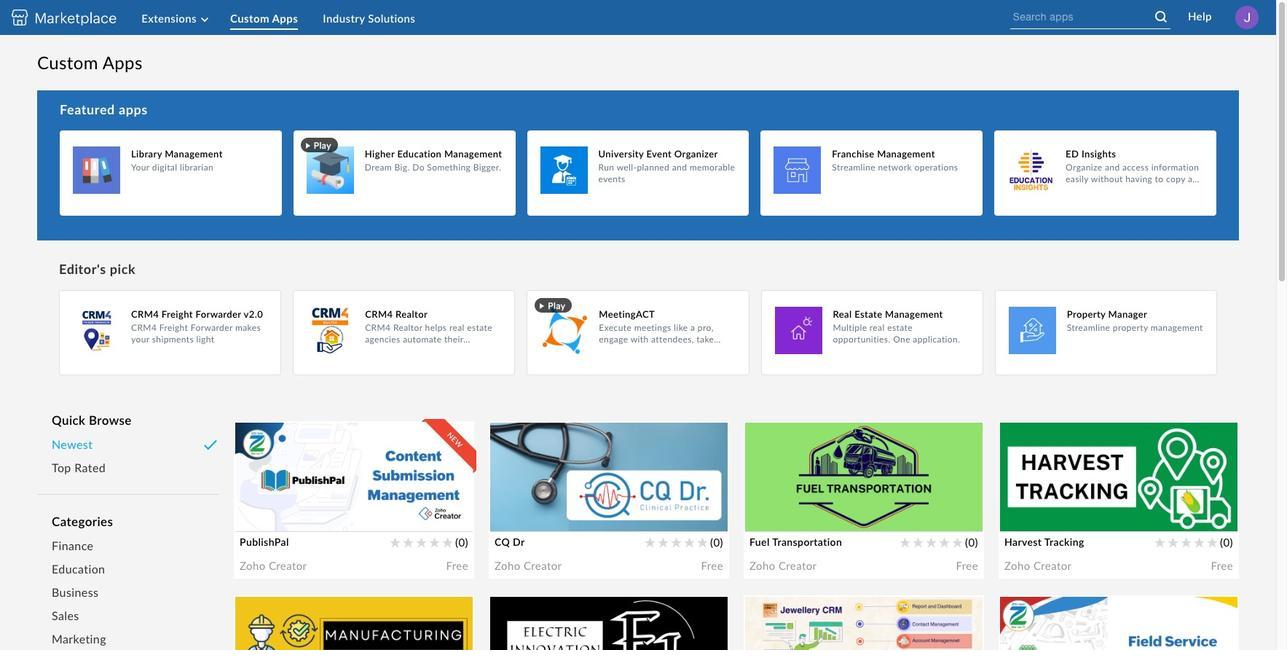 Task type: describe. For each thing, give the bounding box(es) containing it.
creator inside jewellry crm zoho creator
[[785, 631, 824, 644]]

application. inside sowing precision, reaping excellence within harvest tracking application. free
[[1133, 519, 1192, 532]]

custom apps link
[[230, 9, 320, 29]]

zoho down contacts,
[[240, 559, 266, 572]]

publishpal zoho creator
[[246, 435, 314, 470]]

★ ★ ★ ★ ★ (0) up empowering
[[246, 479, 324, 492]]

pro,
[[698, 322, 714, 333]]

take
[[697, 334, 715, 345]]

projects
[[383, 536, 423, 550]]

★ ★ ★ ★ ★ (0) down 'business'
[[390, 536, 469, 549]]

rated
[[75, 461, 106, 475]]

cq for cq dr zoho creator
[[501, 435, 523, 453]]

companies,
[[360, 519, 417, 532]]

shipments
[[152, 334, 194, 345]]

zoho inside cq dr zoho creator
[[501, 457, 527, 470]]

empowering entertainment business middlemen to manage companies, contacts, submissions, and projects
[[246, 501, 430, 550]]

manufacturing application zoho creator
[[246, 609, 423, 644]]

transportation for fuel transportation
[[773, 536, 843, 548]]

entertainment
[[312, 501, 384, 515]]

transportation inside efficient routes, secure transport: powering your fuel logistics by using fuel transportation application
[[756, 536, 830, 550]]

scheduling
[[621, 501, 675, 515]]

extensions link
[[142, 12, 209, 26]]

categories
[[52, 514, 113, 529]]

like
[[674, 322, 688, 333]]

within
[[1011, 519, 1043, 532]]

white image
[[1153, 9, 1171, 27]]

routes,
[[802, 501, 836, 515]]

meetingact execute meetings like a pro, engage with attendees, take notes, make decisions, and allocate tasks
[[599, 308, 715, 368]]

tracking inside sowing precision, reaping excellence within harvest tracking application. free
[[1088, 519, 1130, 532]]

Search apps search field
[[1011, 6, 1154, 28]]

property
[[1114, 322, 1149, 333]]

management
[[1151, 322, 1204, 333]]

serveze zoho creator
[[1011, 609, 1079, 644]]

zoho creator for zoho
[[240, 559, 307, 572]]

creator inside publishpal zoho creator
[[275, 457, 313, 470]]

something
[[427, 162, 471, 173]]

top rated
[[52, 461, 106, 475]]

1 vertical spatial realtor
[[394, 322, 423, 333]]

franchise management streamline network operations
[[833, 148, 959, 173]]

efficient
[[756, 501, 798, 515]]

education link
[[52, 558, 205, 581]]

innovation
[[555, 609, 625, 627]]

zoho inside serveze zoho creator
[[1011, 631, 1037, 644]]

makes
[[235, 322, 261, 333]]

contacts,
[[246, 536, 291, 550]]

library management your digital librarian
[[131, 148, 223, 173]]

decisions,
[[651, 345, 691, 356]]

harvest for harvest tracking zoho creator
[[1011, 435, 1063, 453]]

excellence
[[1146, 501, 1199, 515]]

light
[[197, 334, 215, 345]]

quick browse
[[52, 413, 132, 428]]

property
[[1068, 308, 1106, 320]]

ed insights organize and access information easily without having to copy and paste or duplicate spreadsheets and documents
[[1066, 148, 1204, 208]]

memorable
[[690, 162, 736, 173]]

duplicate
[[1102, 185, 1140, 196]]

to inside automate appointment scheduling and track medications to streamline patient interactions. free
[[593, 519, 604, 532]]

real inside crm4 realtor crm4 realtor helps real estate agencies automate their processes
[[450, 322, 465, 333]]

top rated link
[[52, 456, 205, 480]]

★ ★ ★ ★ ★ (0) down "using"
[[900, 536, 979, 549]]

to inside empowering entertainment business middlemen to manage companies, contacts, submissions, and projects
[[304, 519, 315, 532]]

real estate management multiple real estate opportunities. one application.
[[834, 308, 961, 345]]

copy
[[1167, 173, 1186, 184]]

creator inside fuel transportation zoho creator
[[785, 457, 824, 470]]

business
[[387, 501, 430, 515]]

zoho inside electric innovation zoho creator
[[501, 631, 527, 644]]

industry
[[323, 12, 365, 25]]

top
[[52, 461, 71, 475]]

transport:
[[876, 501, 926, 515]]

meetings
[[635, 322, 672, 333]]

management inside higher education management dream big. do something bigger.
[[445, 148, 503, 160]]

and down paste
[[1066, 197, 1081, 208]]

make
[[627, 345, 648, 356]]

tasks
[[634, 357, 655, 368]]

1 vertical spatial forwarder
[[191, 322, 233, 333]]

using
[[913, 519, 940, 532]]

medications
[[529, 519, 590, 532]]

1 horizontal spatial custom
[[230, 12, 270, 25]]

and right copy
[[1189, 173, 1204, 184]]

creator down the harvest tracking at the bottom right of page
[[1034, 559, 1073, 572]]

by
[[898, 519, 910, 532]]

logistics
[[854, 519, 895, 532]]

zoho inside the manufacturing application zoho creator
[[246, 631, 272, 644]]

cq for cq dr
[[495, 536, 510, 548]]

their
[[445, 334, 464, 345]]

1 vertical spatial freight
[[159, 322, 188, 333]]

zoho creator for tracking
[[1005, 559, 1073, 572]]

finance
[[52, 539, 94, 553]]

librarian
[[180, 162, 214, 173]]

tracking for harvest tracking
[[1045, 536, 1085, 548]]

dr for cq dr
[[513, 536, 525, 548]]

without
[[1092, 173, 1124, 184]]

zoho creator for dr
[[495, 559, 562, 572]]

creator down contacts,
[[269, 559, 307, 572]]

0 vertical spatial freight
[[162, 308, 193, 320]]

organizer
[[675, 148, 719, 160]]

new
[[446, 430, 465, 450]]

sales
[[52, 609, 79, 622]]

with
[[631, 334, 649, 345]]

and up the without
[[1106, 162, 1121, 173]]

v2.0
[[244, 308, 263, 320]]

a
[[691, 322, 696, 333]]

featured apps
[[60, 101, 148, 117]]

streamline for franchise
[[833, 162, 876, 173]]

estate inside crm4 realtor crm4 realtor helps real estate agencies automate their processes
[[467, 322, 493, 333]]

efficient routes, secure transport: powering your fuel logistics by using fuel transportation application
[[756, 501, 965, 550]]

streamline for property
[[1068, 322, 1111, 333]]

dream
[[365, 162, 392, 173]]

application inside the manufacturing application zoho creator
[[347, 609, 423, 627]]

play for higher education management
[[314, 140, 332, 151]]

★ ★ ★ ★ ★ (0) down excellence
[[1155, 536, 1234, 549]]

processes
[[365, 345, 406, 356]]

free inside automate appointment scheduling and track medications to streamline patient interactions. free
[[696, 558, 718, 571]]

zoho inside harvest tracking zoho creator
[[1011, 457, 1037, 470]]

and inside university event organizer run well-planned and memorable events
[[673, 162, 688, 173]]

0 vertical spatial custom apps
[[230, 12, 298, 25]]

1 vertical spatial apps
[[103, 52, 143, 73]]

crm4 realtor crm4 realtor helps real estate agencies automate their processes
[[365, 308, 493, 356]]

creator inside serveze zoho creator
[[1040, 631, 1079, 644]]

spreadsheets
[[1142, 185, 1196, 196]]

★ ★ ★ ★ ★ (0) down patient
[[645, 536, 724, 549]]

planned
[[637, 162, 670, 173]]

notes,
[[599, 345, 624, 356]]

reaping
[[1103, 501, 1143, 515]]

solutions
[[368, 12, 416, 25]]

manufacturing
[[246, 609, 343, 627]]

execute
[[599, 322, 632, 333]]

and inside empowering entertainment business middlemen to manage companies, contacts, submissions, and projects
[[361, 536, 380, 550]]

0 horizontal spatial education
[[52, 562, 105, 576]]



Task type: vqa. For each thing, say whether or not it's contained in the screenshot.


Task type: locate. For each thing, give the bounding box(es) containing it.
1 real from the left
[[450, 322, 465, 333]]

apps
[[272, 12, 298, 25], [103, 52, 143, 73]]

fuel up ★ ★ ★ (0)
[[756, 435, 784, 453]]

zoho down fuel transportation on the bottom of the page
[[750, 559, 776, 572]]

or
[[1091, 185, 1100, 196]]

zoho creator down the harvest tracking at the bottom right of page
[[1005, 559, 1073, 572]]

harvest tracking zoho creator
[[1011, 435, 1122, 470]]

application. inside real estate management multiple real estate opportunities. one application.
[[914, 334, 961, 345]]

middlemen
[[246, 519, 301, 532]]

2 real from the left
[[870, 322, 885, 333]]

one
[[894, 334, 911, 345]]

free inside sowing precision, reaping excellence within harvest tracking application. free
[[1206, 558, 1228, 571]]

harvest inside sowing precision, reaping excellence within harvest tracking application. free
[[1046, 519, 1085, 532]]

1 horizontal spatial application.
[[1133, 519, 1192, 532]]

creator up empowering
[[275, 457, 313, 470]]

apps
[[119, 101, 148, 117]]

education up the do on the left top of page
[[398, 148, 442, 160]]

real
[[450, 322, 465, 333], [870, 322, 885, 333]]

streamline down property
[[1068, 322, 1111, 333]]

easily
[[1066, 173, 1089, 184]]

0 horizontal spatial real
[[450, 322, 465, 333]]

publishpal up empowering
[[246, 435, 314, 453]]

and inside automate appointment scheduling and track medications to streamline patient interactions. free
[[678, 501, 697, 515]]

1 vertical spatial streamline
[[1068, 322, 1111, 333]]

higher education management dream big. do something bigger.
[[365, 148, 503, 173]]

education
[[398, 148, 442, 160], [52, 562, 105, 576]]

tracking inside harvest tracking zoho creator
[[1067, 435, 1122, 453]]

industry solutions
[[323, 12, 416, 25]]

0 horizontal spatial application.
[[914, 334, 961, 345]]

crm
[[814, 609, 847, 627]]

cq dr
[[495, 536, 525, 548]]

0 vertical spatial play
[[314, 140, 332, 151]]

1 horizontal spatial custom apps
[[230, 12, 298, 25]]

0 horizontal spatial your
[[131, 334, 150, 345]]

powering
[[756, 519, 803, 532]]

1 horizontal spatial dr
[[527, 435, 543, 453]]

(0)
[[311, 479, 324, 492], [566, 479, 580, 492], [821, 479, 835, 492], [1077, 479, 1090, 492], [456, 536, 469, 549], [711, 536, 724, 549], [966, 536, 979, 549], [1221, 536, 1234, 549]]

zoho creator for transportation
[[750, 559, 817, 572]]

to inside the ed insights organize and access information easily without having to copy and paste or duplicate spreadsheets and documents
[[1156, 173, 1164, 184]]

1 horizontal spatial apps
[[272, 12, 298, 25]]

to
[[1156, 173, 1164, 184], [304, 519, 315, 532], [593, 519, 604, 532]]

★ ★ ★ (0)
[[782, 479, 835, 492]]

1 vertical spatial custom apps
[[37, 52, 143, 73]]

0 vertical spatial application.
[[914, 334, 961, 345]]

publishpal
[[246, 435, 314, 453], [240, 536, 289, 548]]

1 vertical spatial publishpal
[[240, 536, 289, 548]]

helps
[[425, 322, 447, 333]]

creator inside the manufacturing application zoho creator
[[275, 631, 313, 644]]

harvest down within
[[1005, 536, 1043, 548]]

industry solutions link
[[323, 9, 438, 29]]

to up submissions,
[[304, 519, 315, 532]]

creator inside harvest tracking zoho creator
[[1040, 457, 1079, 470]]

zoho creator down contacts,
[[240, 559, 307, 572]]

1 horizontal spatial education
[[398, 148, 442, 160]]

0 vertical spatial fuel
[[756, 435, 784, 453]]

newest link
[[52, 433, 205, 456]]

jewellry crm zoho creator
[[756, 609, 847, 644]]

harvest up sowing
[[1011, 435, 1063, 453]]

pick
[[110, 261, 136, 277]]

creator up ★ ★ ★ (0)
[[785, 457, 824, 470]]

4 zoho creator from the left
[[1005, 559, 1073, 572]]

finance link
[[52, 534, 205, 558]]

0 vertical spatial application
[[833, 536, 890, 550]]

1 vertical spatial application.
[[1133, 519, 1192, 532]]

0 vertical spatial publishpal
[[246, 435, 314, 453]]

help link
[[1185, 6, 1216, 26]]

streamline inside "franchise management streamline network operations"
[[833, 162, 876, 173]]

secure
[[840, 501, 873, 515]]

1 vertical spatial dr
[[513, 536, 525, 548]]

zoho creator down fuel transportation on the bottom of the page
[[750, 559, 817, 572]]

1 horizontal spatial estate
[[888, 322, 913, 333]]

fuel transportation
[[750, 536, 843, 548]]

zoho inside fuel transportation zoho creator
[[756, 457, 782, 470]]

streamline down franchise
[[833, 162, 876, 173]]

creator down serveze on the right
[[1040, 631, 1079, 644]]

3 zoho creator from the left
[[750, 559, 817, 572]]

real up their
[[450, 322, 465, 333]]

education inside higher education management dream big. do something bigger.
[[398, 148, 442, 160]]

management up one
[[886, 308, 944, 320]]

dr
[[527, 435, 543, 453], [513, 536, 525, 548]]

multiple
[[834, 322, 868, 333]]

play for meetingact
[[548, 300, 566, 311]]

1 horizontal spatial application
[[833, 536, 890, 550]]

0 vertical spatial apps
[[272, 12, 298, 25]]

extensions
[[142, 12, 197, 25]]

real
[[834, 308, 852, 320]]

zoho inside publishpal zoho creator
[[246, 457, 272, 470]]

empowering
[[246, 501, 309, 515]]

creator down jewellry at the right bottom
[[785, 631, 824, 644]]

and inside the meetingact execute meetings like a pro, engage with attendees, take notes, make decisions, and allocate tasks
[[694, 345, 709, 356]]

1 horizontal spatial play
[[548, 300, 566, 311]]

estate inside real estate management multiple real estate opportunities. one application.
[[888, 322, 913, 333]]

zoho down serveze on the right
[[1011, 631, 1037, 644]]

2 vertical spatial fuel
[[750, 536, 770, 548]]

management inside real estate management multiple real estate opportunities. one application.
[[886, 308, 944, 320]]

to down "appointment"
[[593, 519, 604, 532]]

higher
[[365, 148, 395, 160]]

1 vertical spatial education
[[52, 562, 105, 576]]

1 horizontal spatial to
[[593, 519, 604, 532]]

creator down manufacturing
[[275, 631, 313, 644]]

1 vertical spatial cq
[[495, 536, 510, 548]]

zoho up 'efficient' in the right of the page
[[756, 457, 782, 470]]

your inside "crm4 freight forwarder v2.0 crm4 freight forwarder makes your shipments light"
[[131, 334, 150, 345]]

management up librarian
[[165, 148, 223, 160]]

fuel right "using"
[[943, 519, 965, 532]]

apps up apps
[[103, 52, 143, 73]]

creator up 'precision,' at right bottom
[[1040, 457, 1079, 470]]

harvest for harvest tracking
[[1005, 536, 1043, 548]]

1 vertical spatial fuel
[[943, 519, 965, 532]]

estate up one
[[888, 322, 913, 333]]

1 vertical spatial application
[[347, 609, 423, 627]]

your inside efficient routes, secure transport: powering your fuel logistics by using fuel transportation application
[[806, 519, 829, 532]]

automate
[[403, 334, 442, 345]]

zoho down 'cq dr'
[[495, 559, 521, 572]]

0 horizontal spatial custom apps
[[37, 52, 143, 73]]

tracking
[[1067, 435, 1122, 453], [1088, 519, 1130, 532], [1045, 536, 1085, 548]]

zoho up empowering
[[246, 457, 272, 470]]

editor's
[[59, 261, 106, 277]]

business
[[52, 585, 99, 599]]

and down organizer
[[673, 162, 688, 173]]

fuel for fuel transportation
[[750, 536, 770, 548]]

apps left industry
[[272, 12, 298, 25]]

0 vertical spatial education
[[398, 148, 442, 160]]

0 vertical spatial custom
[[230, 12, 270, 25]]

dr up automate
[[527, 435, 543, 453]]

0 horizontal spatial application
[[347, 609, 423, 627]]

dr inside cq dr zoho creator
[[527, 435, 543, 453]]

paste
[[1066, 185, 1089, 196]]

zoho inside jewellry crm zoho creator
[[756, 631, 782, 644]]

meetingact
[[599, 308, 655, 320]]

real down estate
[[870, 322, 885, 333]]

application
[[833, 536, 890, 550], [347, 609, 423, 627]]

library
[[131, 148, 162, 160]]

operations
[[915, 162, 959, 173]]

and up patient
[[678, 501, 697, 515]]

1 vertical spatial play
[[548, 300, 566, 311]]

business link
[[52, 581, 205, 604]]

your left shipments
[[131, 334, 150, 345]]

zoho down manufacturing
[[246, 631, 272, 644]]

zoho down jewellry at the right bottom
[[756, 631, 782, 644]]

custom
[[230, 12, 270, 25], [37, 52, 98, 73]]

appointment
[[554, 501, 618, 515]]

2 vertical spatial harvest
[[1005, 536, 1043, 548]]

1 horizontal spatial streamline
[[1068, 322, 1111, 333]]

creator down the electric
[[530, 631, 569, 644]]

education up the business
[[52, 562, 105, 576]]

zoho creator
[[240, 559, 307, 572], [495, 559, 562, 572], [750, 559, 817, 572], [1005, 559, 1073, 572]]

0 horizontal spatial dr
[[513, 536, 525, 548]]

0 vertical spatial dr
[[527, 435, 543, 453]]

automate appointment scheduling and track medications to streamline patient interactions. free
[[501, 501, 718, 571]]

estate
[[855, 308, 883, 320]]

application. down excellence
[[1133, 519, 1192, 532]]

harvest down 'precision,' at right bottom
[[1046, 519, 1085, 532]]

network
[[879, 162, 913, 173]]

sales link
[[52, 604, 205, 628]]

★ ★ ★ ★ ★ (0) up sowing
[[1011, 479, 1090, 492]]

0 vertical spatial forwarder
[[196, 308, 241, 320]]

agencies
[[365, 334, 401, 345]]

2 zoho creator from the left
[[495, 559, 562, 572]]

1 zoho creator from the left
[[240, 559, 307, 572]]

bigger.
[[474, 162, 502, 173]]

management inside "franchise management streamline network operations"
[[878, 148, 936, 160]]

and down take
[[694, 345, 709, 356]]

fuel
[[756, 435, 784, 453], [943, 519, 965, 532], [750, 536, 770, 548]]

1 vertical spatial custom
[[37, 52, 98, 73]]

documents
[[1084, 197, 1129, 208]]

play left higher
[[314, 140, 332, 151]]

sowing precision, reaping excellence within harvest tracking application. free
[[1011, 501, 1228, 571]]

newest
[[52, 437, 93, 451]]

patient
[[663, 519, 699, 532]]

fuel inside efficient routes, secure transport: powering your fuel logistics by using fuel transportation application
[[943, 519, 965, 532]]

cq dr zoho creator
[[501, 435, 569, 470]]

to up spreadsheets
[[1156, 173, 1164, 184]]

0 horizontal spatial custom
[[37, 52, 98, 73]]

sowing
[[1011, 501, 1048, 515]]

browse
[[89, 413, 132, 428]]

publishpal for publishpal
[[240, 536, 289, 548]]

zoho down the electric
[[501, 631, 527, 644]]

tracking up 'precision,' at right bottom
[[1067, 435, 1122, 453]]

0 horizontal spatial streamline
[[833, 162, 876, 173]]

application. right one
[[914, 334, 961, 345]]

zoho down the harvest tracking at the bottom right of page
[[1005, 559, 1031, 572]]

electric innovation zoho creator
[[501, 609, 625, 644]]

estate
[[467, 322, 493, 333], [888, 322, 913, 333]]

application inside efficient routes, secure transport: powering your fuel logistics by using fuel transportation application
[[833, 536, 890, 550]]

real inside real estate management multiple real estate opportunities. one application.
[[870, 322, 885, 333]]

0 horizontal spatial to
[[304, 519, 315, 532]]

play left meetingact
[[548, 300, 566, 311]]

2 horizontal spatial to
[[1156, 173, 1164, 184]]

opportunities.
[[834, 334, 891, 345]]

0 vertical spatial your
[[131, 334, 150, 345]]

tracking down reaping
[[1088, 519, 1130, 532]]

0 horizontal spatial estate
[[467, 322, 493, 333]]

creator down "interactions."
[[524, 559, 562, 572]]

creator up automate
[[530, 457, 569, 470]]

information
[[1152, 162, 1200, 173]]

creator down fuel transportation on the bottom of the page
[[779, 559, 817, 572]]

1 horizontal spatial your
[[806, 519, 829, 532]]

having
[[1126, 173, 1153, 184]]

cq inside cq dr zoho creator
[[501, 435, 523, 453]]

transportation inside fuel transportation zoho creator
[[788, 435, 885, 453]]

1 vertical spatial your
[[806, 519, 829, 532]]

streamline inside property manager streamline property management
[[1068, 322, 1111, 333]]

university event organizer run well-planned and memorable events
[[599, 148, 736, 184]]

zoho up automate
[[501, 457, 527, 470]]

creator inside cq dr zoho creator
[[530, 457, 569, 470]]

insights
[[1082, 148, 1117, 160]]

0 horizontal spatial play
[[314, 140, 332, 151]]

management inside library management your digital librarian
[[165, 148, 223, 160]]

editor's pick
[[59, 261, 136, 277]]

0 vertical spatial harvest
[[1011, 435, 1063, 453]]

zoho
[[246, 457, 272, 470], [501, 457, 527, 470], [756, 457, 782, 470], [1011, 457, 1037, 470], [240, 559, 266, 572], [495, 559, 521, 572], [750, 559, 776, 572], [1005, 559, 1031, 572], [246, 631, 272, 644], [501, 631, 527, 644], [756, 631, 782, 644], [1011, 631, 1037, 644]]

manage
[[318, 519, 357, 532]]

0 vertical spatial cq
[[501, 435, 523, 453]]

dr for cq dr zoho creator
[[527, 435, 543, 453]]

0 vertical spatial realtor
[[396, 308, 428, 320]]

tracking down 'precision,' at right bottom
[[1045, 536, 1085, 548]]

tracking for harvest tracking zoho creator
[[1067, 435, 1122, 453]]

harvest inside harvest tracking zoho creator
[[1011, 435, 1063, 453]]

0 vertical spatial tracking
[[1067, 435, 1122, 453]]

property manager streamline property management
[[1068, 308, 1204, 333]]

1 horizontal spatial real
[[870, 322, 885, 333]]

0 horizontal spatial apps
[[103, 52, 143, 73]]

your down routes,
[[806, 519, 829, 532]]

1 vertical spatial tracking
[[1088, 519, 1130, 532]]

1 vertical spatial harvest
[[1046, 519, 1085, 532]]

fuel inside fuel transportation zoho creator
[[756, 435, 784, 453]]

zoho creator down "interactions."
[[495, 559, 562, 572]]

management up network
[[878, 148, 936, 160]]

digital
[[152, 162, 177, 173]]

allocate
[[599, 357, 631, 368]]

submissions,
[[294, 536, 358, 550]]

★ ★ ★ ★ ★ (0) up automate
[[501, 479, 580, 492]]

management up bigger.
[[445, 148, 503, 160]]

fuel down the powering
[[750, 536, 770, 548]]

2 vertical spatial tracking
[[1045, 536, 1085, 548]]

publishpal for publishpal zoho creator
[[246, 435, 314, 453]]

fuel for fuel transportation zoho creator
[[756, 435, 784, 453]]

and down companies,
[[361, 536, 380, 550]]

0 vertical spatial streamline
[[833, 162, 876, 173]]

2 estate from the left
[[888, 322, 913, 333]]

dr down track
[[513, 536, 525, 548]]

publishpal down middlemen
[[240, 536, 289, 548]]

1 estate from the left
[[467, 322, 493, 333]]

cq down track
[[495, 536, 510, 548]]

zoho up sowing
[[1011, 457, 1037, 470]]

estate right helps in the left of the page
[[467, 322, 493, 333]]

creator inside electric innovation zoho creator
[[530, 631, 569, 644]]

transportation for fuel transportation zoho creator
[[788, 435, 885, 453]]

well-
[[617, 162, 637, 173]]

cq right new
[[501, 435, 523, 453]]

help
[[1189, 9, 1213, 22]]



